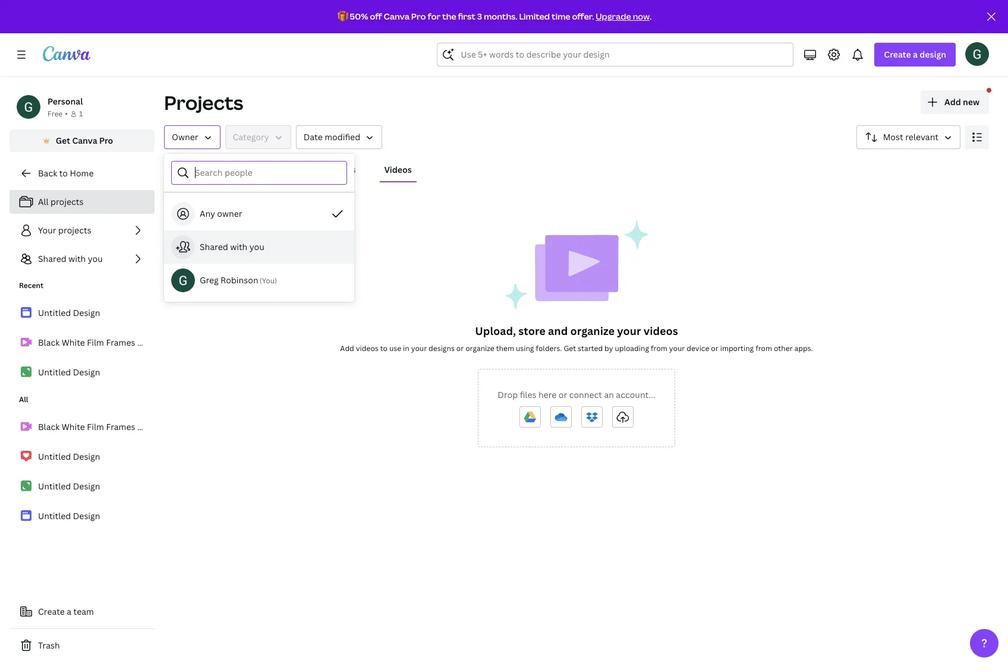 Task type: describe. For each thing, give the bounding box(es) containing it.
Category button
[[225, 125, 291, 149]]

2 vertical spatial all
[[19, 395, 28, 405]]

•
[[65, 109, 68, 119]]

create for create a team
[[38, 606, 65, 618]]

0 horizontal spatial your
[[411, 344, 427, 354]]

canva inside button
[[72, 135, 97, 146]]

add new button
[[921, 90, 989, 114]]

1 black white film frames birthday video link from the top
[[10, 331, 197, 355]]

your projects
[[38, 225, 91, 236]]

Search people search field
[[195, 162, 339, 184]]

most
[[883, 131, 903, 143]]

account...
[[616, 389, 656, 401]]

3 design from the top
[[73, 451, 100, 462]]

drop files here or connect an account...
[[498, 389, 656, 401]]

a for design
[[913, 49, 918, 60]]

Search search field
[[461, 43, 770, 66]]

4 untitled design link from the top
[[10, 474, 155, 499]]

untitled design for third untitled design link from the bottom of the page
[[38, 451, 100, 462]]

files
[[520, 389, 536, 401]]

apps.
[[795, 344, 813, 354]]

list containing all projects
[[10, 190, 155, 271]]

untitled design for 1st untitled design link from the top of the page
[[38, 307, 100, 319]]

in
[[403, 344, 409, 354]]

upload,
[[475, 324, 516, 338]]

2 untitled from the top
[[38, 367, 71, 378]]

free
[[48, 109, 63, 119]]

here
[[539, 389, 557, 401]]

now
[[633, 11, 650, 22]]

untitled design for second untitled design link from the top
[[38, 367, 100, 378]]

black white film frames birthday video for 1st black white film frames birthday video link from the bottom
[[38, 421, 197, 433]]

drop
[[498, 389, 518, 401]]

to inside upload, store and organize your videos add videos to use in your designs or organize them using folders. get started by uploading from your device or importing from other apps.
[[380, 344, 388, 354]]

list box containing any owner
[[164, 197, 354, 297]]

all projects link
[[10, 190, 155, 214]]

folders
[[208, 164, 238, 175]]

pro inside button
[[99, 135, 113, 146]]

using
[[516, 344, 534, 354]]

3 untitled design link from the top
[[10, 445, 155, 470]]

for
[[428, 11, 441, 22]]

any
[[200, 208, 215, 219]]

store
[[519, 324, 546, 338]]

2 from from the left
[[756, 344, 772, 354]]

1 black from the top
[[38, 337, 60, 348]]

your
[[38, 225, 56, 236]]

🎁 50% off canva pro for the first 3 months. limited time offer. upgrade now .
[[337, 11, 652, 22]]

film for 1st black white film frames birthday video link from the bottom
[[87, 421, 104, 433]]

with for shared with you button
[[230, 241, 247, 253]]

modified
[[325, 131, 360, 143]]

device
[[687, 344, 709, 354]]

you
[[262, 276, 275, 286]]

to inside back to home link
[[59, 168, 68, 179]]

robinson
[[221, 275, 258, 286]]

category
[[233, 131, 269, 143]]

1
[[79, 109, 83, 119]]

most relevant
[[883, 131, 939, 143]]

recent
[[19, 281, 43, 291]]

date modified
[[304, 131, 360, 143]]

video for second black white film frames birthday video link from the bottom
[[174, 337, 197, 348]]

3 untitled from the top
[[38, 451, 71, 462]]

)
[[275, 276, 277, 286]]

2 black white film frames birthday video link from the top
[[10, 415, 197, 440]]

images button
[[322, 159, 361, 181]]

free •
[[48, 109, 68, 119]]

1 from from the left
[[651, 344, 667, 354]]

all for all projects
[[38, 196, 48, 207]]

shared with you button
[[164, 231, 354, 264]]

1 white from the top
[[62, 337, 85, 348]]

back to home
[[38, 168, 94, 179]]

50%
[[350, 11, 368, 22]]

upload, store and organize your videos add videos to use in your designs or organize them using folders. get started by uploading from your device or importing from other apps.
[[340, 324, 813, 354]]

other
[[774, 344, 793, 354]]

upgrade
[[596, 11, 631, 22]]

design
[[920, 49, 946, 60]]

list containing untitled design
[[10, 301, 197, 385]]

limited
[[519, 11, 550, 22]]

back
[[38, 168, 57, 179]]

video for 1st black white film frames birthday video link from the bottom
[[174, 421, 197, 433]]

1 horizontal spatial canva
[[384, 11, 410, 22]]

🎁
[[337, 11, 348, 22]]

2 horizontal spatial your
[[669, 344, 685, 354]]

add new
[[945, 96, 980, 108]]

greg robinson option
[[164, 264, 354, 297]]

personal
[[48, 96, 83, 107]]

add inside upload, store and organize your videos add videos to use in your designs or organize them using folders. get started by uploading from your device or importing from other apps.
[[340, 344, 354, 354]]

you for shared with you button
[[250, 241, 264, 253]]

owner
[[172, 131, 198, 143]]

and
[[548, 324, 568, 338]]

projects for all projects
[[50, 196, 84, 207]]

shared with you option
[[164, 231, 354, 264]]

3
[[477, 11, 482, 22]]

relevant
[[905, 131, 939, 143]]

5 design from the top
[[73, 511, 100, 522]]

offer.
[[572, 11, 594, 22]]

videos button
[[380, 159, 417, 181]]

first
[[458, 11, 476, 22]]

create a team
[[38, 606, 94, 618]]

create a design
[[884, 49, 946, 60]]



Task type: locate. For each thing, give the bounding box(es) containing it.
team
[[73, 606, 94, 618]]

2 film from the top
[[87, 421, 104, 433]]

0 horizontal spatial add
[[340, 344, 354, 354]]

0 horizontal spatial create
[[38, 606, 65, 618]]

4 untitled design from the top
[[38, 481, 100, 492]]

with down "your projects" link
[[68, 253, 86, 265]]

projects
[[164, 90, 243, 115]]

1 untitled design link from the top
[[10, 301, 155, 326]]

add left use
[[340, 344, 354, 354]]

1 horizontal spatial shared
[[200, 241, 228, 253]]

upgrade now button
[[596, 11, 650, 22]]

shared inside 'link'
[[38, 253, 66, 265]]

or right designs
[[456, 344, 464, 354]]

canva down 1
[[72, 135, 97, 146]]

2 horizontal spatial or
[[711, 344, 719, 354]]

get inside upload, store and organize your videos add videos to use in your designs or organize them using folders. get started by uploading from your device or importing from other apps.
[[564, 344, 576, 354]]

shared inside button
[[200, 241, 228, 253]]

from right uploading
[[651, 344, 667, 354]]

0 horizontal spatial pro
[[99, 135, 113, 146]]

1 horizontal spatial videos
[[644, 324, 678, 338]]

birthday
[[137, 337, 172, 348], [137, 421, 172, 433]]

1 horizontal spatial your
[[617, 324, 641, 338]]

0 vertical spatial all
[[169, 164, 180, 175]]

2 untitled design from the top
[[38, 367, 100, 378]]

untitled design for second untitled design link from the bottom
[[38, 481, 100, 492]]

3 list from the top
[[10, 415, 197, 529]]

0 vertical spatial film
[[87, 337, 104, 348]]

started
[[578, 344, 603, 354]]

0 vertical spatial list
[[10, 190, 155, 271]]

organize
[[570, 324, 615, 338], [466, 344, 494, 354]]

white
[[62, 337, 85, 348], [62, 421, 85, 433]]

1 vertical spatial videos
[[356, 344, 379, 354]]

0 vertical spatial shared
[[200, 241, 228, 253]]

1 vertical spatial shared
[[38, 253, 66, 265]]

birthday for 1st black white film frames birthday video link from the bottom
[[137, 421, 172, 433]]

greg
[[200, 275, 219, 286]]

shared down your on the left top of the page
[[38, 253, 66, 265]]

1 vertical spatial canva
[[72, 135, 97, 146]]

months.
[[484, 11, 518, 22]]

any owner
[[200, 208, 242, 219]]

1 vertical spatial film
[[87, 421, 104, 433]]

4 design from the top
[[73, 481, 100, 492]]

get inside button
[[56, 135, 70, 146]]

all
[[169, 164, 180, 175], [38, 196, 48, 207], [19, 395, 28, 405]]

1 vertical spatial a
[[67, 606, 71, 618]]

designs
[[429, 344, 455, 354]]

0 horizontal spatial from
[[651, 344, 667, 354]]

list
[[10, 190, 155, 271], [10, 301, 197, 385], [10, 415, 197, 529]]

projects for your projects
[[58, 225, 91, 236]]

all for all button on the left top
[[169, 164, 180, 175]]

1 vertical spatial list
[[10, 301, 197, 385]]

film for second black white film frames birthday video link from the bottom
[[87, 337, 104, 348]]

0 vertical spatial frames
[[106, 337, 135, 348]]

by
[[605, 344, 613, 354]]

organize up started
[[570, 324, 615, 338]]

owner
[[217, 208, 242, 219]]

black white film frames birthday video link
[[10, 331, 197, 355], [10, 415, 197, 440]]

2 video from the top
[[174, 421, 197, 433]]

all inside button
[[169, 164, 180, 175]]

greg robinson ( you )
[[200, 275, 277, 286]]

0 vertical spatial organize
[[570, 324, 615, 338]]

0 vertical spatial pro
[[411, 11, 426, 22]]

folders.
[[536, 344, 562, 354]]

0 vertical spatial with
[[230, 241, 247, 253]]

0 vertical spatial shared with you
[[200, 241, 264, 253]]

1 film from the top
[[87, 337, 104, 348]]

1 untitled design from the top
[[38, 307, 100, 319]]

0 vertical spatial videos
[[644, 324, 678, 338]]

create a team button
[[10, 600, 155, 624]]

pro
[[411, 11, 426, 22], [99, 135, 113, 146]]

shared for shared with you button
[[200, 241, 228, 253]]

5 untitled design from the top
[[38, 511, 100, 522]]

0 vertical spatial add
[[945, 96, 961, 108]]

videos
[[384, 164, 412, 175]]

0 horizontal spatial canva
[[72, 135, 97, 146]]

1 birthday from the top
[[137, 337, 172, 348]]

add left new
[[945, 96, 961, 108]]

2 frames from the top
[[106, 421, 135, 433]]

1 horizontal spatial with
[[230, 241, 247, 253]]

use
[[389, 344, 401, 354]]

date
[[304, 131, 323, 143]]

0 vertical spatial black
[[38, 337, 60, 348]]

0 vertical spatial create
[[884, 49, 911, 60]]

a left the team
[[67, 606, 71, 618]]

you down any owner option
[[250, 241, 264, 253]]

with inside the shared with you 'link'
[[68, 253, 86, 265]]

1 vertical spatial get
[[564, 344, 576, 354]]

1 vertical spatial video
[[174, 421, 197, 433]]

your right 'in'
[[411, 344, 427, 354]]

0 horizontal spatial you
[[88, 253, 103, 265]]

1 horizontal spatial create
[[884, 49, 911, 60]]

you for the shared with you 'link'
[[88, 253, 103, 265]]

1 horizontal spatial organize
[[570, 324, 615, 338]]

5 untitled from the top
[[38, 511, 71, 522]]

black white film frames birthday video for second black white film frames birthday video link from the bottom
[[38, 337, 197, 348]]

0 vertical spatial video
[[174, 337, 197, 348]]

shared with you down "owner"
[[200, 241, 264, 253]]

or right device in the right of the page
[[711, 344, 719, 354]]

a inside dropdown button
[[913, 49, 918, 60]]

0 horizontal spatial videos
[[356, 344, 379, 354]]

1 vertical spatial organize
[[466, 344, 494, 354]]

a
[[913, 49, 918, 60], [67, 606, 71, 618]]

any owner option
[[164, 197, 354, 231]]

0 vertical spatial to
[[59, 168, 68, 179]]

connect
[[569, 389, 602, 401]]

None search field
[[437, 43, 794, 67]]

from
[[651, 344, 667, 354], [756, 344, 772, 354]]

Owner button
[[164, 125, 220, 149]]

videos up uploading
[[644, 324, 678, 338]]

2 vertical spatial list
[[10, 415, 197, 529]]

a left design
[[913, 49, 918, 60]]

shared up greg
[[200, 241, 228, 253]]

with inside shared with you button
[[230, 241, 247, 253]]

importing
[[720, 344, 754, 354]]

get down the •
[[56, 135, 70, 146]]

create left design
[[884, 49, 911, 60]]

shared with you inside 'link'
[[38, 253, 103, 265]]

4 untitled from the top
[[38, 481, 71, 492]]

or right here on the bottom
[[559, 389, 567, 401]]

shared for the shared with you 'link'
[[38, 253, 66, 265]]

off
[[370, 11, 382, 22]]

or
[[456, 344, 464, 354], [711, 344, 719, 354], [559, 389, 567, 401]]

5 untitled design link from the top
[[10, 504, 155, 529]]

1 horizontal spatial add
[[945, 96, 961, 108]]

greg robinson image
[[965, 42, 989, 66]]

2 design from the top
[[73, 367, 100, 378]]

0 horizontal spatial shared with you
[[38, 253, 103, 265]]

1 horizontal spatial a
[[913, 49, 918, 60]]

2 white from the top
[[62, 421, 85, 433]]

1 horizontal spatial you
[[250, 241, 264, 253]]

2 birthday from the top
[[137, 421, 172, 433]]

videos
[[644, 324, 678, 338], [356, 344, 379, 354]]

shared
[[200, 241, 228, 253], [38, 253, 66, 265]]

0 horizontal spatial or
[[456, 344, 464, 354]]

to right back
[[59, 168, 68, 179]]

folders button
[[203, 159, 243, 181]]

1 vertical spatial shared with you
[[38, 253, 103, 265]]

Sort by button
[[856, 125, 961, 149]]

.
[[650, 11, 652, 22]]

0 horizontal spatial with
[[68, 253, 86, 265]]

with up greg robinson ( you )
[[230, 241, 247, 253]]

0 horizontal spatial shared
[[38, 253, 66, 265]]

your projects link
[[10, 219, 155, 243]]

create left the team
[[38, 606, 65, 618]]

1 vertical spatial pro
[[99, 135, 113, 146]]

shared with you for the shared with you 'link'
[[38, 253, 103, 265]]

you
[[250, 241, 264, 253], [88, 253, 103, 265]]

0 horizontal spatial a
[[67, 606, 71, 618]]

0 vertical spatial you
[[250, 241, 264, 253]]

(
[[260, 276, 262, 286]]

your left device in the right of the page
[[669, 344, 685, 354]]

1 horizontal spatial from
[[756, 344, 772, 354]]

shared with you
[[200, 241, 264, 253], [38, 253, 103, 265]]

0 vertical spatial black white film frames birthday video link
[[10, 331, 197, 355]]

them
[[496, 344, 514, 354]]

0 vertical spatial white
[[62, 337, 85, 348]]

canva right off
[[384, 11, 410, 22]]

0 horizontal spatial get
[[56, 135, 70, 146]]

trash link
[[10, 634, 155, 658]]

3 untitled design from the top
[[38, 451, 100, 462]]

untitled design
[[38, 307, 100, 319], [38, 367, 100, 378], [38, 451, 100, 462], [38, 481, 100, 492], [38, 511, 100, 522]]

1 vertical spatial create
[[38, 606, 65, 618]]

organize down upload,
[[466, 344, 494, 354]]

1 video from the top
[[174, 337, 197, 348]]

1 vertical spatial black white film frames birthday video link
[[10, 415, 197, 440]]

film
[[87, 337, 104, 348], [87, 421, 104, 433]]

projects
[[50, 196, 84, 207], [58, 225, 91, 236]]

0 vertical spatial canva
[[384, 11, 410, 22]]

projects right your on the left top of the page
[[58, 225, 91, 236]]

1 vertical spatial white
[[62, 421, 85, 433]]

shared with you link
[[10, 247, 155, 271]]

images
[[327, 164, 356, 175]]

1 untitled from the top
[[38, 307, 71, 319]]

1 frames from the top
[[106, 337, 135, 348]]

get canva pro button
[[10, 130, 155, 152]]

to
[[59, 168, 68, 179], [380, 344, 388, 354]]

an
[[604, 389, 614, 401]]

with for the shared with you 'link'
[[68, 253, 86, 265]]

videos left use
[[356, 344, 379, 354]]

1 horizontal spatial all
[[38, 196, 48, 207]]

from left other
[[756, 344, 772, 354]]

1 horizontal spatial shared with you
[[200, 241, 264, 253]]

2 list from the top
[[10, 301, 197, 385]]

1 vertical spatial add
[[340, 344, 354, 354]]

shared with you inside button
[[200, 241, 264, 253]]

0 vertical spatial get
[[56, 135, 70, 146]]

trash
[[38, 640, 60, 652]]

1 vertical spatial black white film frames birthday video
[[38, 421, 197, 433]]

0 horizontal spatial to
[[59, 168, 68, 179]]

back to home link
[[10, 162, 155, 185]]

untitled design for 1st untitled design link from the bottom
[[38, 511, 100, 522]]

all projects
[[38, 196, 84, 207]]

2 black from the top
[[38, 421, 60, 433]]

create inside button
[[38, 606, 65, 618]]

create inside dropdown button
[[884, 49, 911, 60]]

1 list from the top
[[10, 190, 155, 271]]

time
[[552, 11, 570, 22]]

1 horizontal spatial get
[[564, 344, 576, 354]]

untitled design link
[[10, 301, 155, 326], [10, 360, 155, 385], [10, 445, 155, 470], [10, 474, 155, 499], [10, 504, 155, 529]]

home
[[70, 168, 94, 179]]

1 vertical spatial projects
[[58, 225, 91, 236]]

add inside dropdown button
[[945, 96, 961, 108]]

1 black white film frames birthday video from the top
[[38, 337, 197, 348]]

create for create a design
[[884, 49, 911, 60]]

0 horizontal spatial organize
[[466, 344, 494, 354]]

the
[[442, 11, 456, 22]]

a inside button
[[67, 606, 71, 618]]

1 vertical spatial you
[[88, 253, 103, 265]]

projects down back to home
[[50, 196, 84, 207]]

0 vertical spatial projects
[[50, 196, 84, 207]]

shared with you for shared with you button
[[200, 241, 264, 253]]

get canva pro
[[56, 135, 113, 146]]

0 vertical spatial a
[[913, 49, 918, 60]]

you inside the shared with you 'link'
[[88, 253, 103, 265]]

create
[[884, 49, 911, 60], [38, 606, 65, 618]]

0 vertical spatial black white film frames birthday video
[[38, 337, 197, 348]]

get left started
[[564, 344, 576, 354]]

0 vertical spatial birthday
[[137, 337, 172, 348]]

birthday for second black white film frames birthday video link from the bottom
[[137, 337, 172, 348]]

you inside shared with you button
[[250, 241, 264, 253]]

1 horizontal spatial pro
[[411, 11, 426, 22]]

any owner button
[[164, 197, 354, 231]]

uploading
[[615, 344, 649, 354]]

1 vertical spatial frames
[[106, 421, 135, 433]]

1 vertical spatial birthday
[[137, 421, 172, 433]]

1 horizontal spatial to
[[380, 344, 388, 354]]

pro up back to home link
[[99, 135, 113, 146]]

new
[[963, 96, 980, 108]]

all button
[[164, 159, 184, 181]]

list containing black white film frames birthday video
[[10, 415, 197, 529]]

design
[[73, 307, 100, 319], [73, 367, 100, 378], [73, 451, 100, 462], [73, 481, 100, 492], [73, 511, 100, 522]]

frames
[[106, 337, 135, 348], [106, 421, 135, 433]]

1 vertical spatial black
[[38, 421, 60, 433]]

you down "your projects" link
[[88, 253, 103, 265]]

1 vertical spatial to
[[380, 344, 388, 354]]

pro left for
[[411, 11, 426, 22]]

2 horizontal spatial all
[[169, 164, 180, 175]]

shared with you down the 'your projects' on the top left
[[38, 253, 103, 265]]

black white film frames birthday video
[[38, 337, 197, 348], [38, 421, 197, 433]]

your up uploading
[[617, 324, 641, 338]]

a for team
[[67, 606, 71, 618]]

your
[[617, 324, 641, 338], [411, 344, 427, 354], [669, 344, 685, 354]]

create a design button
[[875, 43, 956, 67]]

Date modified button
[[296, 125, 382, 149]]

to left use
[[380, 344, 388, 354]]

2 untitled design link from the top
[[10, 360, 155, 385]]

2 black white film frames birthday video from the top
[[38, 421, 197, 433]]

1 design from the top
[[73, 307, 100, 319]]

get
[[56, 135, 70, 146], [564, 344, 576, 354]]

0 horizontal spatial all
[[19, 395, 28, 405]]

list box
[[164, 197, 354, 297]]

1 horizontal spatial or
[[559, 389, 567, 401]]

1 vertical spatial all
[[38, 196, 48, 207]]

1 vertical spatial with
[[68, 253, 86, 265]]



Task type: vqa. For each thing, say whether or not it's contained in the screenshot.
list box
yes



